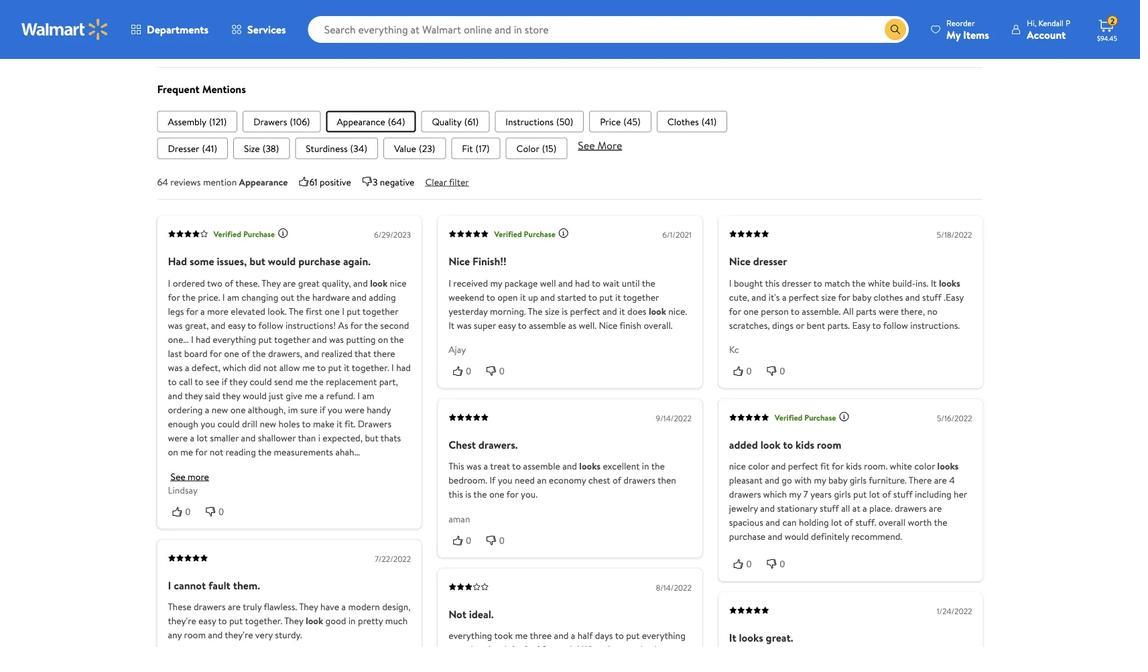 Task type: describe. For each thing, give the bounding box(es) containing it.
64 reviews mention appearance
[[157, 175, 288, 188]]

to up than
[[302, 417, 311, 430]]

more inside nice for the price. i am changing out the hardware and adding legs for a more elevated look. the first one i put together was great, and easy to follow instructions! as for the second one... i had everything put together and was putting on the last board for one of the drawers, and realized that there was a defect, which did not allow me to put it together. i had to call to see if they could send me the replacement part, and they said they would just give me a refund. i am ordering a new one although, im sure if you were handy enough you could drill new holes to make it fit. drawers were a lot smaller and shallower than i expected, but thats on me for not reading the measurements ahah...
[[207, 305, 229, 318]]

verified purchase for some
[[214, 228, 275, 240]]

one...
[[168, 333, 189, 346]]

aman
[[449, 513, 470, 526]]

purchase for look
[[805, 412, 837, 423]]

added look to kids room
[[730, 438, 842, 452]]

(106)
[[290, 115, 310, 128]]

of inside nice for the price. i am changing out the hardware and adding legs for a more elevated look. the first one i put together was great, and easy to follow instructions! as for the second one... i had everything put together and was putting on the last board for one of the drawers, and realized that there was a defect, which did not allow me to put it together. i had to call to see if they could send me the replacement part, and they said they would just give me a refund. i am ordering a new one although, im sure if you were handy enough you could drill new holes to make it fit. drawers were a lot smaller and shallower than i expected, but thats on me for not reading the measurements ahah...
[[242, 347, 250, 360]]

0 horizontal spatial on
[[168, 445, 178, 459]]

departments button
[[119, 13, 220, 46]]

(17)
[[476, 142, 490, 155]]

0 horizontal spatial but
[[250, 254, 266, 269]]

great,
[[185, 319, 209, 332]]

the up did
[[252, 347, 266, 360]]

purchase for finish!!
[[524, 228, 556, 240]]

to up need
[[512, 460, 521, 473]]

0 vertical spatial dresser
[[754, 254, 788, 269]]

to right easy
[[873, 319, 882, 332]]

would inside nice color and perfect fit for kids room. white color looks pleasant and go with my baby girls furniture. there are 4 drawers which my 7 years girls put lot of stuff including her jewelry and stationary stuff all at a place. drawers are spacious and can holding lot of stuff. overall worth the purchase and would definitely recommend.
[[785, 531, 809, 544]]

0 horizontal spatial together
[[274, 333, 310, 346]]

but inside nice for the price. i am changing out the hardware and adding legs for a more elevated look. the first one i put together was great, and easy to follow instructions! as for the second one... i had everything put together and was putting on the last board for one of the drawers, and realized that there was a defect, which did not allow me to put it together. i had to call to see if they could send me the replacement part, and they said they would just give me a refund. i am ordering a new one although, im sure if you were handy enough you could drill new holes to make it fit. drawers were a lot smaller and shallower than i expected, but thats on me for not reading the measurements ahah...
[[365, 431, 379, 444]]

put down realized
[[328, 361, 342, 374]]

hi, kendall p account
[[1027, 17, 1071, 42]]

super
[[474, 319, 496, 332]]

give
[[286, 389, 303, 402]]

and right jewelry
[[761, 502, 775, 516]]

in for i cannot fault them.
[[349, 615, 356, 628]]

looks left great. at bottom right
[[739, 631, 764, 646]]

it left fit.
[[337, 417, 343, 430]]

me up give
[[295, 375, 308, 388]]

the down second
[[391, 333, 404, 346]]

look down have
[[306, 615, 323, 628]]

6/1/2021
[[663, 229, 692, 241]]

finish
[[620, 319, 642, 332]]

0 horizontal spatial new
[[212, 403, 228, 416]]

to inside nice. it was super easy to assemble as well. nice finish overall.
[[518, 319, 527, 332]]

person
[[761, 305, 789, 318]]

bedroom.
[[449, 474, 488, 487]]

of inside excellent in the bedroom. if you need an economy chest of drawers then this is the one for you.
[[613, 474, 622, 487]]

instructions (50)
[[506, 115, 573, 128]]

half
[[578, 630, 593, 643]]

nice for nice finish!!
[[449, 254, 470, 269]]

and inside good in pretty much any room and they're very sturdy.
[[208, 629, 223, 642]]

(38)
[[263, 142, 279, 155]]

was up the bedroom.
[[467, 460, 482, 473]]

the up sure
[[310, 375, 324, 388]]

of right two
[[225, 277, 234, 290]]

lot inside nice for the price. i am changing out the hardware and adding legs for a more elevated look. the first one i put together was great, and easy to follow instructions! as for the second one... i had everything put together and was putting on the last board for one of the drawers, and realized that there was a defect, which did not allow me to put it together. i had to call to see if they could send me the replacement part, and they said they would just give me a refund. i am ordering a new one although, im sure if you were handy enough you could drill new holes to make it fit. drawers were a lot smaller and shallower than i expected, but thats on me for not reading the measurements ahah...
[[197, 431, 208, 444]]

and up ordering
[[168, 389, 183, 402]]

a up great,
[[201, 305, 205, 318]]

they for these.
[[262, 277, 281, 290]]

a left 'treat'
[[484, 460, 488, 473]]

size inside i received my package well and had to wait until the weekend to open it up and started to put it together yesterday morning. the size is perfect and it does
[[545, 305, 560, 318]]

purchase inside nice color and perfect fit for kids room. white color looks pleasant and go with my baby girls furniture. there are 4 drawers which my 7 years girls put lot of stuff including her jewelry and stationary stuff all at a place. drawers are spacious and can holding lot of stuff. overall worth the purchase and would definitely recommend.
[[730, 531, 766, 544]]

these
[[168, 601, 191, 614]]

verified purchase for look
[[775, 412, 837, 423]]

and left does
[[603, 305, 617, 318]]

i inside i received my package well and had to wait until the weekend to open it up and started to put it together yesterday morning. the size is perfect and it does
[[449, 277, 451, 290]]

0 button down can
[[763, 558, 796, 571]]

up
[[528, 291, 538, 304]]

and inside everything took me three and a half days to put everything together, but it
[[554, 630, 569, 643]]

0 for 0 "button" underneath can
[[780, 559, 786, 570]]

for inside excellent in the bedroom. if you need an economy chest of drawers then this is the one for you.
[[507, 488, 519, 501]]

to left match
[[814, 277, 823, 290]]

clear filter
[[425, 175, 469, 188]]

great.
[[766, 631, 794, 646]]

fault
[[209, 579, 231, 593]]

put up drawers,
[[259, 333, 272, 346]]

for up legs
[[168, 291, 180, 304]]

a inside these drawers are truly flawless. they have a modern design, they're easy to put together. they
[[342, 601, 346, 614]]

white inside nice color and perfect fit for kids room. white color looks pleasant and go with my baby girls furniture. there are 4 drawers which my 7 years girls put lot of stuff including her jewelry and stationary stuff all at a place. drawers are spacious and can holding lot of stuff. overall worth the purchase and would definitely recommend.
[[890, 460, 913, 473]]

perfect inside 'i bought this dresser to match the white build-ins. it looks cute, and it's a perfect size for baby clothes and stuff .easy for one person to assemble. all parts were there, no scratches, dings or bent parts. easy to follow instructions.'
[[789, 291, 819, 304]]

looks inside 'i bought this dresser to match the white build-ins. it looks cute, and it's a perfect size for baby clothes and stuff .easy for one person to assemble. all parts were there, no scratches, dings or bent parts. easy to follow instructions.'
[[940, 277, 961, 290]]

and left realized
[[305, 347, 319, 360]]

drawers inside list item
[[254, 115, 287, 128]]

0 horizontal spatial were
[[168, 431, 188, 444]]

years
[[811, 488, 832, 501]]

the down shallower in the bottom of the page
[[258, 445, 272, 459]]

instructions
[[506, 115, 554, 128]]

drawers down pleasant
[[730, 488, 761, 501]]

for right as
[[351, 319, 363, 332]]

there,
[[901, 305, 925, 318]]

for up see more
[[195, 445, 207, 459]]

see more button
[[171, 470, 209, 483]]

a down enough
[[190, 431, 195, 444]]

reorder
[[947, 17, 975, 29]]

see more
[[578, 138, 623, 152]]

list item containing dresser
[[157, 138, 228, 159]]

and up started
[[559, 277, 573, 290]]

was down last
[[168, 361, 183, 374]]

put up as
[[347, 305, 361, 318]]

open
[[498, 291, 518, 304]]

to up go on the bottom right of the page
[[783, 438, 793, 452]]

(61)
[[465, 115, 479, 128]]

2 vertical spatial lot
[[832, 517, 843, 530]]

me up sure
[[305, 389, 318, 402]]

and left adding
[[352, 291, 367, 304]]

assemble inside nice. it was super easy to assemble as well. nice finish overall.
[[529, 319, 566, 332]]

and down again. at the left top of the page
[[353, 277, 368, 290]]

clothes
[[874, 291, 904, 304]]

1 horizontal spatial you
[[328, 403, 343, 416]]

to inside everything took me three and a half days to put everything together, but it
[[615, 630, 624, 643]]

together. inside these drawers are truly flawless. they have a modern design, they're easy to put together. they
[[245, 615, 282, 628]]

1 vertical spatial assemble
[[523, 460, 561, 473]]

put inside nice color and perfect fit for kids room. white color looks pleasant and go with my baby girls furniture. there are 4 drawers which my 7 years girls put lot of stuff including her jewelry and stationary stuff all at a place. drawers are spacious and can holding lot of stuff. overall worth the purchase and would definitely recommend.
[[854, 488, 867, 501]]

match
[[825, 277, 850, 290]]

replacement
[[326, 375, 377, 388]]

one right board
[[224, 347, 239, 360]]

nice inside nice. it was super easy to assemble as well. nice finish overall.
[[599, 319, 618, 332]]

and left go on the bottom right of the page
[[765, 474, 780, 487]]

1 horizontal spatial everything
[[449, 630, 492, 643]]

services
[[248, 22, 286, 37]]

it left does
[[620, 305, 625, 318]]

which inside nice for the price. i am changing out the hardware and adding legs for a more elevated look. the first one i put together was great, and easy to follow instructions! as for the second one... i had everything put together and was putting on the last board for one of the drawers, and realized that there was a defect, which did not allow me to put it together. i had to call to see if they could send me the replacement part, and they said they would just give me a refund. i am ordering a new one although, im sure if you were handy enough you could drill new holes to make it fit. drawers were a lot smaller and shallower than i expected, but thats on me for not reading the measurements ahah...
[[223, 361, 246, 374]]

first
[[306, 305, 322, 318]]

list item containing appearance
[[326, 111, 416, 132]]

it down wait
[[616, 291, 621, 304]]

0 horizontal spatial had
[[196, 333, 211, 346]]

1 vertical spatial lot
[[870, 488, 881, 501]]

together. inside nice for the price. i am changing out the hardware and adding legs for a more elevated look. the first one i put together was great, and easy to follow instructions! as for the second one... i had everything put together and was putting on the last board for one of the drawers, and realized that there was a defect, which did not allow me to put it together. i had to call to see if they could send me the replacement part, and they said they would just give me a refund. i am ordering a new one although, im sure if you were handy enough you could drill new holes to make it fit. drawers were a lot smaller and shallower than i expected, but thats on me for not reading the measurements ahah...
[[352, 361, 389, 374]]

Search search field
[[308, 16, 909, 43]]

including
[[915, 488, 952, 501]]

nice for nice dresser
[[730, 254, 751, 269]]

excellent in the bedroom. if you need an economy chest of drawers then this is the one for you.
[[449, 460, 677, 501]]

for down cute,
[[730, 305, 742, 318]]

0 horizontal spatial kids
[[796, 438, 815, 452]]

see more
[[171, 470, 209, 483]]

was inside nice. it was super easy to assemble as well. nice finish overall.
[[457, 319, 472, 332]]

and up there, at the right
[[906, 291, 921, 304]]

looks up chest
[[580, 460, 601, 473]]

sure
[[300, 403, 318, 416]]

verified purchase for finish!!
[[494, 228, 556, 240]]

is inside i received my package well and had to wait until the weekend to open it up and started to put it together yesterday morning. the size is perfect and it does
[[562, 305, 568, 318]]

i bought this dresser to match the white build-ins. it looks cute, and it's a perfect size for baby clothes and stuff .easy for one person to assemble. all parts were there, no scratches, dings or bent parts. easy to follow instructions.
[[730, 277, 964, 332]]

parts.
[[828, 319, 850, 332]]

nice for pleasant
[[730, 460, 746, 473]]

out
[[281, 291, 295, 304]]

0 horizontal spatial purchase
[[299, 254, 341, 269]]

reviews
[[170, 175, 201, 188]]

nice for the price. i am changing out the hardware and adding legs for a more elevated look. the first one i put together was great, and easy to follow instructions! as for the second one... i had everything put together and was putting on the last board for one of the drawers, and realized that there was a defect, which did not allow me to put it together. i had to call to see if they could send me the replacement part, and they said they would just give me a refund. i am ordering a new one although, im sure if you were handy enough you could drill new holes to make it fit. drawers were a lot smaller and shallower than i expected, but thats on me for not reading the measurements ahah...
[[168, 277, 411, 459]]

baby inside nice color and perfect fit for kids room. white color looks pleasant and go with my baby girls furniture. there are 4 drawers which my 7 years girls put lot of stuff including her jewelry and stationary stuff all at a place. drawers are spacious and can holding lot of stuff. overall worth the purchase and would definitely recommend.
[[829, 474, 848, 487]]

put inside everything took me three and a half days to put everything together, but it
[[626, 630, 640, 643]]

clear
[[425, 175, 447, 188]]

i inside 'i bought this dresser to match the white build-ins. it looks cute, and it's a perfect size for baby clothes and stuff .easy for one person to assemble. all parts were there, no scratches, dings or bent parts. easy to follow instructions.'
[[730, 277, 732, 290]]

smaller
[[210, 431, 239, 444]]

i left cannot
[[168, 579, 171, 593]]

instructions.
[[911, 319, 960, 332]]

me right 'allow'
[[302, 361, 315, 374]]

it left up
[[520, 291, 526, 304]]

allow
[[279, 361, 300, 374]]

and up the economy
[[563, 460, 577, 473]]

my
[[947, 27, 961, 42]]

for up defect,
[[210, 347, 222, 360]]

to left call
[[168, 375, 177, 388]]

it inside nice. it was super easy to assemble as well. nice finish overall.
[[449, 319, 455, 332]]

realized
[[322, 347, 353, 360]]

they down call
[[185, 389, 203, 402]]

you inside excellent in the bedroom. if you need an economy chest of drawers then this is the one for you.
[[498, 474, 513, 487]]

0 button down dings
[[763, 364, 796, 378]]

list item containing size
[[233, 138, 290, 159]]

look right added
[[761, 438, 781, 452]]

mentions
[[202, 82, 246, 97]]

list item containing value
[[384, 138, 446, 159]]

look.
[[268, 305, 287, 318]]

a up call
[[185, 361, 189, 374]]

the inside i received my package well and had to wait until the weekend to open it up and started to put it together yesterday morning. the size is perfect and it does
[[528, 305, 543, 318]]

to up or
[[791, 305, 800, 318]]

three
[[530, 630, 552, 643]]

stationary
[[778, 502, 818, 516]]

price.
[[198, 291, 220, 304]]

bought
[[734, 277, 763, 290]]

dresser inside 'i bought this dresser to match the white build-ins. it looks cute, and it's a perfect size for baby clothes and stuff .easy for one person to assemble. all parts were there, no scratches, dings or bent parts. easy to follow instructions.'
[[782, 277, 812, 290]]

a inside everything took me three and a half days to put everything together, but it
[[571, 630, 576, 643]]

of down furniture.
[[883, 488, 892, 501]]

2 horizontal spatial my
[[814, 474, 827, 487]]

64
[[157, 175, 168, 188]]

0 vertical spatial room
[[817, 438, 842, 452]]

7/22/2022
[[375, 554, 411, 565]]

look up adding
[[370, 277, 388, 290]]

5/16/2022
[[937, 413, 973, 424]]

walmart image
[[21, 19, 109, 40]]

the down ordered
[[182, 291, 196, 304]]

there
[[373, 347, 395, 360]]

white inside 'i bought this dresser to match the white build-ins. it looks cute, and it's a perfect size for baby clothes and stuff .easy for one person to assemble. all parts were there, no scratches, dings or bent parts. easy to follow instructions.'
[[868, 277, 891, 290]]

list item containing fit
[[451, 138, 501, 159]]

0 vertical spatial on
[[378, 333, 388, 346]]

1 vertical spatial am
[[362, 389, 375, 402]]

it up replacement
[[344, 361, 350, 374]]

(45)
[[624, 115, 641, 128]]

and down drill
[[241, 431, 256, 444]]

and left it's
[[752, 291, 767, 304]]

1 horizontal spatial stuff
[[894, 488, 913, 501]]

and left can
[[766, 517, 781, 530]]

(41) for dresser (41)
[[202, 142, 217, 155]]

package
[[505, 277, 538, 290]]

and down well
[[541, 291, 555, 304]]

ahah...
[[336, 445, 360, 459]]

i right one...
[[191, 333, 194, 346]]

one inside 'i bought this dresser to match the white build-ins. it looks cute, and it's a perfect size for baby clothes and stuff .easy for one person to assemble. all parts were there, no scratches, dings or bent parts. easy to follow instructions.'
[[744, 305, 759, 318]]

0 for 0 "button" under super
[[500, 366, 505, 377]]

easy inside nice for the price. i am changing out the hardware and adding legs for a more elevated look. the first one i put together was great, and easy to follow instructions! as for the second one... i had everything put together and was putting on the last board for one of the drawers, and realized that there was a defect, which did not allow me to put it together. i had to call to see if they could send me the replacement part, and they said they would just give me a refund. i am ordering a new one although, im sure if you were handy enough you could drill new holes to make it fit. drawers were a lot smaller and shallower than i expected, but thats on me for not reading the measurements ahah...
[[228, 319, 245, 332]]

1 vertical spatial together
[[363, 305, 399, 318]]

the up putting
[[365, 319, 378, 332]]

defect,
[[192, 361, 221, 374]]

1 vertical spatial more
[[188, 470, 209, 483]]

and down instructions!
[[312, 333, 327, 346]]

are down including
[[930, 502, 942, 516]]

items
[[964, 27, 990, 42]]

and up go on the bottom right of the page
[[772, 460, 786, 473]]

weekend
[[449, 291, 485, 304]]

hardware
[[312, 291, 350, 304]]

as
[[569, 319, 577, 332]]

stuff.
[[856, 517, 877, 530]]

verified purchase information image for nice finish!!
[[558, 228, 569, 239]]

they right see
[[230, 375, 248, 388]]

thats
[[381, 431, 401, 444]]

1 horizontal spatial it
[[730, 631, 737, 646]]

kids inside nice color and perfect fit for kids room. white color looks pleasant and go with my baby girls furniture. there are 4 drawers which my 7 years girls put lot of stuff including her jewelry and stationary stuff all at a place. drawers are spacious and can holding lot of stuff. overall worth the purchase and would definitely recommend.
[[846, 460, 862, 473]]

drawers.
[[479, 438, 518, 452]]

nice dresser
[[730, 254, 788, 269]]

holes
[[279, 417, 300, 430]]

good
[[326, 615, 346, 628]]

0 button down see more dropdown button
[[201, 505, 235, 519]]

the up then on the right of the page
[[652, 460, 665, 473]]

which inside nice color and perfect fit for kids room. white color looks pleasant and go with my baby girls furniture. there are 4 drawers which my 7 years girls put lot of stuff including her jewelry and stationary stuff all at a place. drawers are spacious and can holding lot of stuff. overall worth the purchase and would definitely recommend.
[[764, 488, 787, 501]]

2 horizontal spatial everything
[[642, 630, 686, 643]]

value
[[394, 142, 416, 155]]

handy
[[367, 403, 391, 416]]

0 button down super
[[482, 364, 516, 378]]

i down replacement
[[358, 389, 360, 402]]

0 vertical spatial not
[[263, 361, 277, 374]]

nice.
[[669, 305, 687, 318]]

for up great,
[[186, 305, 198, 318]]

1 horizontal spatial would
[[268, 254, 296, 269]]

list item containing quality
[[421, 111, 490, 132]]

the down great
[[297, 291, 310, 304]]

i cannot fault them.
[[168, 579, 260, 593]]

good in pretty much any room and they're very sturdy.
[[168, 615, 408, 642]]

the down the bedroom.
[[474, 488, 487, 501]]

0 button down "aman"
[[449, 534, 482, 548]]

are up out
[[283, 277, 296, 290]]

1 horizontal spatial new
[[260, 417, 276, 430]]

put inside i received my package well and had to wait until the weekend to open it up and started to put it together yesterday morning. the size is perfect and it does
[[600, 291, 613, 304]]

me up see more
[[181, 445, 193, 459]]

these drawers are truly flawless. they have a modern design, they're easy to put together. they
[[168, 601, 411, 628]]

0 for 0 "button" below kc
[[747, 366, 752, 377]]

i up as
[[342, 305, 345, 318]]

together,
[[449, 644, 487, 648]]

0 horizontal spatial appearance
[[239, 175, 288, 188]]

kendall
[[1039, 17, 1064, 29]]

1 vertical spatial girls
[[834, 488, 851, 501]]

together inside i received my package well and had to wait until the weekend to open it up and started to put it together yesterday morning. the size is perfect and it does
[[623, 291, 659, 304]]



Task type: vqa. For each thing, say whether or not it's contained in the screenshot.


Task type: locate. For each thing, give the bounding box(es) containing it.
of up did
[[242, 347, 250, 360]]

list item
[[157, 111, 238, 132], [243, 111, 321, 132], [326, 111, 416, 132], [421, 111, 490, 132], [495, 111, 584, 132], [590, 111, 652, 132], [657, 111, 728, 132], [157, 138, 228, 159], [233, 138, 290, 159], [295, 138, 378, 159], [384, 138, 446, 159], [451, 138, 501, 159], [506, 138, 568, 159]]

would up i ordered two of these. they are great quality, and look
[[268, 254, 296, 269]]

my inside i received my package well and had to wait until the weekend to open it up and started to put it together yesterday morning. the size is perfect and it does
[[490, 277, 503, 290]]

lot
[[197, 431, 208, 444], [870, 488, 881, 501], [832, 517, 843, 530]]

1 vertical spatial my
[[814, 474, 827, 487]]

overall
[[879, 517, 906, 530]]

1 horizontal spatial which
[[764, 488, 787, 501]]

would inside nice for the price. i am changing out the hardware and adding legs for a more elevated look. the first one i put together was great, and easy to follow instructions! as for the second one... i had everything put together and was putting on the last board for one of the drawers, and realized that there was a defect, which did not allow me to put it together. i had to call to see if they could send me the replacement part, and they said they would just give me a refund. i am ordering a new one although, im sure if you were handy enough you could drill new holes to make it fit. drawers were a lot smaller and shallower than i expected, but thats on me for not reading the measurements ahah...
[[243, 389, 267, 402]]

the
[[642, 277, 656, 290], [853, 277, 866, 290], [182, 291, 196, 304], [297, 291, 310, 304], [365, 319, 378, 332], [391, 333, 404, 346], [252, 347, 266, 360], [310, 375, 324, 388], [258, 445, 272, 459], [652, 460, 665, 473], [474, 488, 487, 501], [934, 517, 948, 530]]

2 horizontal spatial had
[[575, 277, 590, 290]]

list item containing price
[[590, 111, 652, 132]]

Walmart Site-Wide search field
[[308, 16, 909, 43]]

until
[[622, 277, 640, 290]]

easy inside these drawers are truly flawless. they have a modern design, they're easy to put together. they
[[199, 615, 216, 628]]

my
[[490, 277, 503, 290], [814, 474, 827, 487], [790, 488, 802, 501]]

1 vertical spatial in
[[349, 615, 356, 628]]

1 horizontal spatial in
[[642, 460, 650, 473]]

lindsay
[[168, 484, 198, 497]]

0 for 0 "button" below lindsay
[[185, 507, 191, 518]]

are inside these drawers are truly flawless. they have a modern design, they're easy to put together. they
[[228, 601, 241, 614]]

1 horizontal spatial but
[[365, 431, 379, 444]]

modern
[[348, 601, 380, 614]]

more up lindsay
[[188, 470, 209, 483]]

quality,
[[322, 277, 351, 290]]

the right until
[[642, 277, 656, 290]]

this inside 'i bought this dresser to match the white build-ins. it looks cute, and it's a perfect size for baby clothes and stuff .easy for one person to assemble. all parts were there, no scratches, dings or bent parts. easy to follow instructions.'
[[765, 277, 780, 290]]

1 vertical spatial they're
[[225, 629, 253, 642]]

drill
[[242, 417, 258, 430]]

0 horizontal spatial purchase
[[243, 228, 275, 240]]

drawers up worth
[[895, 502, 927, 516]]

size inside 'i bought this dresser to match the white build-ins. it looks cute, and it's a perfect size for baby clothes and stuff .easy for one person to assemble. all parts were there, no scratches, dings or bent parts. easy to follow instructions.'
[[822, 291, 836, 304]]

does
[[628, 305, 647, 318]]

search icon image
[[891, 24, 901, 35]]

2 vertical spatial would
[[785, 531, 809, 544]]

board
[[184, 347, 208, 360]]

nice up received
[[449, 254, 470, 269]]

it inside everything took me three and a half days to put everything together, but it
[[505, 644, 510, 648]]

2 vertical spatial had
[[396, 361, 411, 374]]

room inside good in pretty much any room and they're very sturdy.
[[184, 629, 206, 642]]

this inside excellent in the bedroom. if you need an economy chest of drawers then this is the one for you.
[[449, 488, 463, 501]]

they're down these
[[168, 615, 196, 628]]

0 vertical spatial kids
[[796, 438, 815, 452]]

1 horizontal spatial am
[[362, 389, 375, 402]]

1 follow from the left
[[259, 319, 283, 332]]

they for flawless.
[[299, 601, 318, 614]]

added
[[730, 438, 758, 452]]

0 for 0 "button" underneath "aman"
[[466, 536, 471, 546]]

0 vertical spatial (41)
[[702, 115, 717, 128]]

ordered
[[173, 277, 205, 290]]

0 vertical spatial nice
[[390, 277, 407, 290]]

list item up fit
[[421, 111, 490, 132]]

could down did
[[250, 375, 272, 388]]

stuff down years
[[820, 502, 839, 516]]

see for see more
[[171, 470, 186, 483]]

size
[[244, 142, 260, 155]]

0 vertical spatial is
[[562, 305, 568, 318]]

1 horizontal spatial see
[[578, 138, 595, 152]]

see more list
[[157, 138, 983, 159]]

0 horizontal spatial verified purchase information image
[[558, 228, 569, 239]]

list item containing sturdiness
[[295, 138, 378, 159]]

verified for look
[[775, 412, 803, 423]]

was up realized
[[329, 333, 344, 346]]

drawers down excellent
[[624, 474, 656, 487]]

filter
[[449, 175, 469, 188]]

size (38)
[[244, 142, 279, 155]]

together up drawers,
[[274, 333, 310, 346]]

$94.45
[[1098, 34, 1118, 43]]

1 horizontal spatial verified
[[494, 228, 522, 240]]

purchase
[[299, 254, 341, 269], [730, 531, 766, 544]]

list containing assembly
[[157, 111, 983, 132]]

color (15)
[[517, 142, 557, 155]]

perfect inside i received my package well and had to wait until the weekend to open it up and started to put it together yesterday morning. the size is perfect and it does
[[570, 305, 601, 318]]

0 for 0 "button" below dings
[[780, 366, 786, 377]]

0 for 0 "button" under see more dropdown button
[[219, 507, 224, 518]]

0 vertical spatial size
[[822, 291, 836, 304]]

1 horizontal spatial together.
[[352, 361, 389, 374]]

worth
[[908, 517, 932, 530]]

1 horizontal spatial kids
[[846, 460, 862, 473]]

purchase up great
[[299, 254, 341, 269]]

list item containing assembly
[[157, 111, 238, 132]]

dresser
[[168, 142, 199, 155]]

and right three
[[554, 630, 569, 643]]

the inside nice color and perfect fit for kids room. white color looks pleasant and go with my baby girls furniture. there are 4 drawers which my 7 years girls put lot of stuff including her jewelry and stationary stuff all at a place. drawers are spacious and can holding lot of stuff. overall worth the purchase and would definitely recommend.
[[934, 517, 948, 530]]

1 vertical spatial perfect
[[570, 305, 601, 318]]

a left refund.
[[320, 389, 324, 402]]

verified purchase information image up started
[[558, 228, 569, 239]]

1 vertical spatial nice
[[730, 460, 746, 473]]

1 color from the left
[[749, 460, 769, 473]]

they're inside good in pretty much any room and they're very sturdy.
[[225, 629, 253, 642]]

scratches,
[[730, 319, 770, 332]]

one inside excellent in the bedroom. if you need an economy chest of drawers then this is the one for you.
[[489, 488, 505, 501]]

0 horizontal spatial color
[[749, 460, 769, 473]]

perfect up well. on the right of the page
[[570, 305, 601, 318]]

dings
[[773, 319, 794, 332]]

0 horizontal spatial nice
[[449, 254, 470, 269]]

look
[[370, 277, 388, 290], [649, 305, 667, 318], [761, 438, 781, 452], [306, 615, 323, 628]]

yesterday
[[449, 305, 488, 318]]

0 vertical spatial stuff
[[923, 291, 942, 304]]

0 for 0 "button" under if on the left bottom of the page
[[500, 536, 505, 546]]

i left ordered
[[168, 277, 171, 290]]

1 vertical spatial drawers
[[358, 417, 392, 430]]

to down realized
[[317, 361, 326, 374]]

mention
[[203, 175, 237, 188]]

lot left smaller at left
[[197, 431, 208, 444]]

need
[[515, 474, 535, 487]]

assembly
[[168, 115, 207, 128]]

nice inside nice for the price. i am changing out the hardware and adding legs for a more elevated look. the first one i put together was great, and easy to follow instructions! as for the second one... i had everything put together and was putting on the last board for one of the drawers, and realized that there was a defect, which did not allow me to put it together. i had to call to see if they could send me the replacement part, and they said they would just give me a refund. i am ordering a new one although, im sure if you were handy enough you could drill new holes to make it fit. drawers were a lot smaller and shallower than i expected, but thats on me for not reading the measurements ahah...
[[390, 277, 407, 290]]

me right took
[[515, 630, 528, 643]]

drawers,
[[268, 347, 302, 360]]

it inside 'i bought this dresser to match the white build-ins. it looks cute, and it's a perfect size for baby clothes and stuff .easy for one person to assemble. all parts were there, no scratches, dings or bent parts. easy to follow instructions.'
[[931, 277, 937, 290]]

verified purchase information image up added look to kids room
[[839, 412, 850, 423]]

but inside everything took me three and a half days to put everything together, but it
[[489, 644, 502, 648]]

i received my package well and had to wait until the weekend to open it up and started to put it together yesterday morning. the size is perfect and it does
[[449, 277, 659, 318]]

had up started
[[575, 277, 590, 290]]

0 vertical spatial together
[[623, 291, 659, 304]]

am down these.
[[227, 291, 240, 304]]

2 horizontal spatial would
[[785, 531, 809, 544]]

0 button down ajay
[[449, 364, 482, 378]]

0 horizontal spatial size
[[545, 305, 560, 318]]

list item down (64)
[[384, 138, 446, 159]]

the down up
[[528, 305, 543, 318]]

list item containing color
[[506, 138, 568, 159]]

list item containing instructions
[[495, 111, 584, 132]]

a down said at the bottom of the page
[[205, 403, 209, 416]]

0 horizontal spatial the
[[289, 305, 304, 318]]

in right good
[[349, 615, 356, 628]]

sturdiness (34)
[[306, 142, 367, 155]]

follow inside nice for the price. i am changing out the hardware and adding legs for a more elevated look. the first one i put together was great, and easy to follow instructions! as for the second one... i had everything put together and was putting on the last board for one of the drawers, and realized that there was a defect, which did not allow me to put it together. i had to call to see if they could send me the replacement part, and they said they would just give me a refund. i am ordering a new one although, im sure if you were handy enough you could drill new holes to make it fit. drawers were a lot smaller and shallower than i expected, but thats on me for not reading the measurements ahah...
[[259, 319, 283, 332]]

appearance down size (38)
[[239, 175, 288, 188]]

1 vertical spatial they
[[299, 601, 318, 614]]

1 horizontal spatial (41)
[[702, 115, 717, 128]]

1 horizontal spatial on
[[378, 333, 388, 346]]

2 vertical spatial were
[[168, 431, 188, 444]]

purchase for some
[[243, 228, 275, 240]]

0 horizontal spatial easy
[[199, 615, 216, 628]]

1 vertical spatial see
[[171, 470, 186, 483]]

2 vertical spatial stuff
[[820, 502, 839, 516]]

looks inside nice color and perfect fit for kids room. white color looks pleasant and go with my baby girls furniture. there are 4 drawers which my 7 years girls put lot of stuff including her jewelry and stationary stuff all at a place. drawers are spacious and can holding lot of stuff. overall worth the purchase and would definitely recommend.
[[938, 460, 959, 473]]

is inside excellent in the bedroom. if you need an economy chest of drawers then this is the one for you.
[[466, 488, 472, 501]]

list item down assembly (121)
[[157, 138, 228, 159]]

list item containing clothes
[[657, 111, 728, 132]]

1 vertical spatial purchase
[[730, 531, 766, 544]]

it right ins.
[[931, 277, 937, 290]]

of down all
[[845, 517, 854, 530]]

you up smaller at left
[[201, 417, 215, 430]]

1 horizontal spatial my
[[790, 488, 802, 501]]

0 horizontal spatial is
[[466, 488, 472, 501]]

list item up (38)
[[243, 111, 321, 132]]

new down said at the bottom of the page
[[212, 403, 228, 416]]

all
[[843, 305, 854, 318]]

the inside i received my package well and had to wait until the weekend to open it up and started to put it together yesterday morning. the size is perfect and it does
[[642, 277, 656, 290]]

said
[[205, 389, 220, 402]]

(41) inside "see more" list
[[202, 142, 217, 155]]

the inside 'i bought this dresser to match the white build-ins. it looks cute, and it's a perfect size for baby clothes and stuff .easy for one person to assemble. all parts were there, no scratches, dings or bent parts. easy to follow instructions.'
[[853, 277, 866, 290]]

were inside 'i bought this dresser to match the white build-ins. it looks cute, and it's a perfect size for baby clothes and stuff .easy for one person to assemble. all parts were there, no scratches, dings or bent parts. easy to follow instructions.'
[[879, 305, 899, 318]]

1 horizontal spatial this
[[765, 277, 780, 290]]

had down great,
[[196, 333, 211, 346]]

1 horizontal spatial verified purchase information image
[[839, 412, 850, 423]]

just
[[269, 389, 284, 402]]

0 horizontal spatial lot
[[197, 431, 208, 444]]

0 vertical spatial purchase
[[299, 254, 341, 269]]

they up sturdy.
[[284, 615, 304, 628]]

1 vertical spatial appearance
[[239, 175, 288, 188]]

drawers inside these drawers are truly flawless. they have a modern design, they're easy to put together. they
[[194, 601, 226, 614]]

1 vertical spatial if
[[320, 403, 326, 416]]

0 for 0 "button" below the "spacious"
[[747, 559, 752, 570]]

drawers up (38)
[[254, 115, 287, 128]]

nice inside nice color and perfect fit for kids room. white color looks pleasant and go with my baby girls furniture. there are 4 drawers which my 7 years girls put lot of stuff including her jewelry and stationary stuff all at a place. drawers are spacious and can holding lot of stuff. overall worth the purchase and would definitely recommend.
[[730, 460, 746, 473]]

this up it's
[[765, 277, 780, 290]]

0 horizontal spatial my
[[490, 277, 503, 290]]

appearance (64)
[[337, 115, 405, 128]]

see
[[578, 138, 595, 152], [171, 470, 186, 483]]

to inside these drawers are truly flawless. they have a modern design, they're easy to put together. they
[[218, 615, 227, 628]]

new
[[212, 403, 228, 416], [260, 417, 276, 430]]

i up part,
[[392, 361, 394, 374]]

me inside everything took me three and a half days to put everything together, but it
[[515, 630, 528, 643]]

positive
[[320, 175, 351, 188]]

one down if on the left bottom of the page
[[489, 488, 505, 501]]

nice
[[390, 277, 407, 290], [730, 460, 746, 473]]

drawers inside nice for the price. i am changing out the hardware and adding legs for a more elevated look. the first one i put together was great, and easy to follow instructions! as for the second one... i had everything put together and was putting on the last board for one of the drawers, and realized that there was a defect, which did not allow me to put it together. i had to call to see if they could send me the replacement part, and they said they would just give me a refund. i am ordering a new one although, im sure if you were handy enough you could drill new holes to make it fit. drawers were a lot smaller and shallower than i expected, but thats on me for not reading the measurements ahah...
[[358, 417, 392, 430]]

in for chest drawers.
[[642, 460, 650, 473]]

call
[[179, 375, 193, 388]]

list
[[157, 111, 983, 132]]

nice right well. on the right of the page
[[599, 319, 618, 332]]

1 the from the left
[[289, 305, 304, 318]]

2 horizontal spatial but
[[489, 644, 502, 648]]

in inside excellent in the bedroom. if you need an economy chest of drawers then this is the one for you.
[[642, 460, 650, 473]]

see
[[206, 375, 220, 388]]

0 horizontal spatial which
[[223, 361, 246, 374]]

color up pleasant
[[749, 460, 769, 473]]

2 follow from the left
[[884, 319, 909, 332]]

verified for some
[[214, 228, 241, 240]]

had inside i received my package well and had to wait until the weekend to open it up and started to put it together yesterday morning. the size is perfect and it does
[[575, 277, 590, 290]]

they're inside these drawers are truly flawless. they have a modern design, they're easy to put together. they
[[168, 615, 196, 628]]

to right started
[[589, 291, 598, 304]]

put up at
[[854, 488, 867, 501]]

they left have
[[299, 601, 318, 614]]

verified for finish!!
[[494, 228, 522, 240]]

1 horizontal spatial nice
[[599, 319, 618, 332]]

and down stationary
[[768, 531, 783, 544]]

the down out
[[289, 305, 304, 318]]

again.
[[343, 254, 371, 269]]

2 horizontal spatial you
[[498, 474, 513, 487]]

room right any in the left bottom of the page
[[184, 629, 206, 642]]

well.
[[579, 319, 597, 332]]

0 horizontal spatial follow
[[259, 319, 283, 332]]

color
[[749, 460, 769, 473], [915, 460, 936, 473]]

had
[[168, 254, 187, 269]]

verified purchase information image
[[558, 228, 569, 239], [839, 412, 850, 423]]

0 button down lindsay
[[168, 505, 201, 519]]

1 vertical spatial baby
[[829, 474, 848, 487]]

a inside nice color and perfect fit for kids room. white color looks pleasant and go with my baby girls furniture. there are 4 drawers which my 7 years girls put lot of stuff including her jewelry and stationary stuff all at a place. drawers are spacious and can holding lot of stuff. overall worth the purchase and would definitely recommend.
[[863, 502, 868, 516]]

a right have
[[342, 601, 346, 614]]

one down hardware
[[325, 305, 340, 318]]

for up all
[[839, 291, 851, 304]]

0 vertical spatial girls
[[850, 474, 867, 487]]

0 horizontal spatial not
[[210, 445, 223, 459]]

in inside good in pretty much any room and they're very sturdy.
[[349, 615, 356, 628]]

2 vertical spatial they
[[284, 615, 304, 628]]

the
[[289, 305, 304, 318], [528, 305, 543, 318]]

for inside nice color and perfect fit for kids room. white color looks pleasant and go with my baby girls furniture. there are 4 drawers which my 7 years girls put lot of stuff including her jewelry and stationary stuff all at a place. drawers are spacious and can holding lot of stuff. overall worth the purchase and would definitely recommend.
[[832, 460, 844, 473]]

morning.
[[490, 305, 526, 318]]

1 vertical spatial is
[[466, 488, 472, 501]]

2 vertical spatial it
[[730, 631, 737, 646]]

2 color from the left
[[915, 460, 936, 473]]

0 horizontal spatial would
[[243, 389, 267, 402]]

2 the from the left
[[528, 305, 543, 318]]

assemble.
[[802, 305, 841, 318]]

verified
[[214, 228, 241, 240], [494, 228, 522, 240], [775, 412, 803, 423]]

verified purchase up finish!!
[[494, 228, 556, 240]]

put inside these drawers are truly flawless. they have a modern design, they're easy to put together. they
[[229, 615, 243, 628]]

issues,
[[217, 254, 247, 269]]

stuff
[[923, 291, 942, 304], [894, 488, 913, 501], [820, 502, 839, 516]]

drawers down i cannot fault them.
[[194, 601, 226, 614]]

was down legs
[[168, 319, 183, 332]]

perfect inside nice color and perfect fit for kids room. white color looks pleasant and go with my baby girls furniture. there are 4 drawers which my 7 years girls put lot of stuff including her jewelry and stationary stuff all at a place. drawers are spacious and can holding lot of stuff. overall worth the purchase and would definitely recommend.
[[789, 460, 819, 473]]

0 horizontal spatial you
[[201, 417, 215, 430]]

1 vertical spatial could
[[218, 417, 240, 430]]

1 vertical spatial you
[[201, 417, 215, 430]]

list item up positive
[[295, 138, 378, 159]]

0 vertical spatial if
[[222, 375, 227, 388]]

(41) for clothes (41)
[[702, 115, 717, 128]]

which left did
[[223, 361, 246, 374]]

1 vertical spatial verified purchase information image
[[839, 412, 850, 423]]

would up although,
[[243, 389, 267, 402]]

1 horizontal spatial were
[[345, 403, 365, 416]]

took
[[494, 630, 513, 643]]

0 button down kc
[[730, 364, 763, 378]]

the inside nice for the price. i am changing out the hardware and adding legs for a more elevated look. the first one i put together was great, and easy to follow instructions! as for the second one... i had everything put together and was putting on the last board for one of the drawers, and realized that there was a defect, which did not allow me to put it together. i had to call to see if they could send me the replacement part, and they said they would just give me a refund. i am ordering a new one although, im sure if you were handy enough you could drill new holes to make it fit. drawers were a lot smaller and shallower than i expected, but thats on me for not reading the measurements ahah...
[[289, 305, 304, 318]]

0 vertical spatial white
[[868, 277, 891, 290]]

assemble
[[529, 319, 566, 332], [523, 460, 561, 473]]

1 vertical spatial white
[[890, 460, 913, 473]]

are left "4"
[[935, 474, 947, 487]]

1 vertical spatial size
[[545, 305, 560, 318]]

to left wait
[[592, 277, 601, 290]]

to down elevated
[[248, 319, 256, 332]]

which
[[223, 361, 246, 374], [764, 488, 787, 501]]

0 horizontal spatial this
[[449, 488, 463, 501]]

look up overall. at right
[[649, 305, 667, 318]]

easy inside nice. it was super easy to assemble as well. nice finish overall.
[[499, 319, 516, 332]]

changing
[[242, 291, 279, 304]]

see more button
[[578, 138, 623, 152]]

together. down that
[[352, 361, 389, 374]]

account
[[1027, 27, 1066, 42]]

of down excellent
[[613, 474, 622, 487]]

jewelry
[[730, 502, 758, 516]]

truly
[[243, 601, 262, 614]]

pretty
[[358, 615, 383, 628]]

a right it's
[[783, 291, 787, 304]]

stuff inside 'i bought this dresser to match the white build-ins. it looks cute, and it's a perfect size for baby clothes and stuff .easy for one person to assemble. all parts were there, no scratches, dings or bent parts. easy to follow instructions.'
[[923, 291, 942, 304]]

everything inside nice for the price. i am changing out the hardware and adding legs for a more elevated look. the first one i put together was great, and easy to follow instructions! as for the second one... i had everything put together and was putting on the last board for one of the drawers, and realized that there was a defect, which did not allow me to put it together. i had to call to see if they could send me the replacement part, and they said they would just give me a refund. i am ordering a new one although, im sure if you were handy enough you could drill new holes to make it fit. drawers were a lot smaller and shallower than i expected, but thats on me for not reading the measurements ahah...
[[213, 333, 256, 346]]

0 horizontal spatial it
[[449, 319, 455, 332]]

but left thats
[[365, 431, 379, 444]]

61
[[309, 175, 318, 188]]

to left open
[[487, 291, 496, 304]]

8/14/2022
[[656, 582, 692, 594]]

room
[[817, 438, 842, 452], [184, 629, 206, 642]]

verified purchase information image
[[278, 228, 288, 239]]

fit
[[821, 460, 830, 473]]

two
[[207, 277, 223, 290]]

see inside list
[[578, 138, 595, 152]]

(41) inside list
[[702, 115, 717, 128]]

follow inside 'i bought this dresser to match the white build-ins. it looks cute, and it's a perfect size for baby clothes and stuff .easy for one person to assemble. all parts were there, no scratches, dings or bent parts. easy to follow instructions.'
[[884, 319, 909, 332]]

nice for adding
[[390, 277, 407, 290]]

to down morning.
[[518, 319, 527, 332]]

1 vertical spatial stuff
[[894, 488, 913, 501]]

verified purchase
[[214, 228, 275, 240], [494, 228, 556, 240], [775, 412, 837, 423]]

last
[[168, 347, 182, 360]]

had up part,
[[396, 361, 411, 374]]

verified purchase information image for added look to kids room
[[839, 412, 850, 423]]

perfect up assemble.
[[789, 291, 819, 304]]

0 horizontal spatial am
[[227, 291, 240, 304]]

although,
[[248, 403, 286, 416]]

i
[[318, 431, 321, 444]]

0 for 0 "button" below ajay
[[466, 366, 471, 377]]

0 horizontal spatial baby
[[829, 474, 848, 487]]

drawers inside excellent in the bedroom. if you need an economy chest of drawers then this is the one for you.
[[624, 474, 656, 487]]

0 horizontal spatial verified purchase
[[214, 228, 275, 240]]

0 horizontal spatial could
[[218, 417, 240, 430]]

send
[[274, 375, 293, 388]]

days
[[595, 630, 613, 643]]

services button
[[220, 13, 297, 46]]

a inside 'i bought this dresser to match the white build-ins. it looks cute, and it's a perfect size for baby clothes and stuff .easy for one person to assemble. all parts were there, no scratches, dings or bent parts. easy to follow instructions.'
[[783, 291, 787, 304]]

list item containing drawers
[[243, 111, 321, 132]]

(50)
[[557, 115, 573, 128]]

sturdiness
[[306, 142, 348, 155]]

1 vertical spatial were
[[345, 403, 365, 416]]

2 horizontal spatial together
[[623, 291, 659, 304]]

purchase down the "spacious"
[[730, 531, 766, 544]]

1 horizontal spatial purchase
[[730, 531, 766, 544]]

clothes (41)
[[668, 115, 717, 128]]

0 button down the "spacious"
[[730, 558, 763, 571]]

were down "clothes"
[[879, 305, 899, 318]]

dresser
[[754, 254, 788, 269], [782, 277, 812, 290]]

one up drill
[[231, 403, 246, 416]]

white
[[868, 277, 891, 290], [890, 460, 913, 473]]

1 vertical spatial not
[[210, 445, 223, 459]]

1 horizontal spatial appearance
[[337, 115, 385, 128]]

expected,
[[323, 431, 363, 444]]

i right price.
[[223, 291, 225, 304]]

appearance inside list item
[[337, 115, 385, 128]]

5/18/2022
[[937, 229, 973, 241]]

0 vertical spatial this
[[765, 277, 780, 290]]

for left 'you.'
[[507, 488, 519, 501]]

1 horizontal spatial lot
[[832, 517, 843, 530]]

2 vertical spatial perfect
[[789, 460, 819, 473]]

1 horizontal spatial follow
[[884, 319, 909, 332]]

baby inside 'i bought this dresser to match the white build-ins. it looks cute, and it's a perfect size for baby clothes and stuff .easy for one person to assemble. all parts were there, no scratches, dings or bent parts. easy to follow instructions.'
[[853, 291, 872, 304]]

0 horizontal spatial together.
[[245, 615, 282, 628]]

see for see more
[[578, 138, 595, 152]]

1 horizontal spatial if
[[320, 403, 326, 416]]

0 horizontal spatial stuff
[[820, 502, 839, 516]]

0 vertical spatial am
[[227, 291, 240, 304]]

0 vertical spatial could
[[250, 375, 272, 388]]

girls down room. in the bottom of the page
[[850, 474, 867, 487]]



